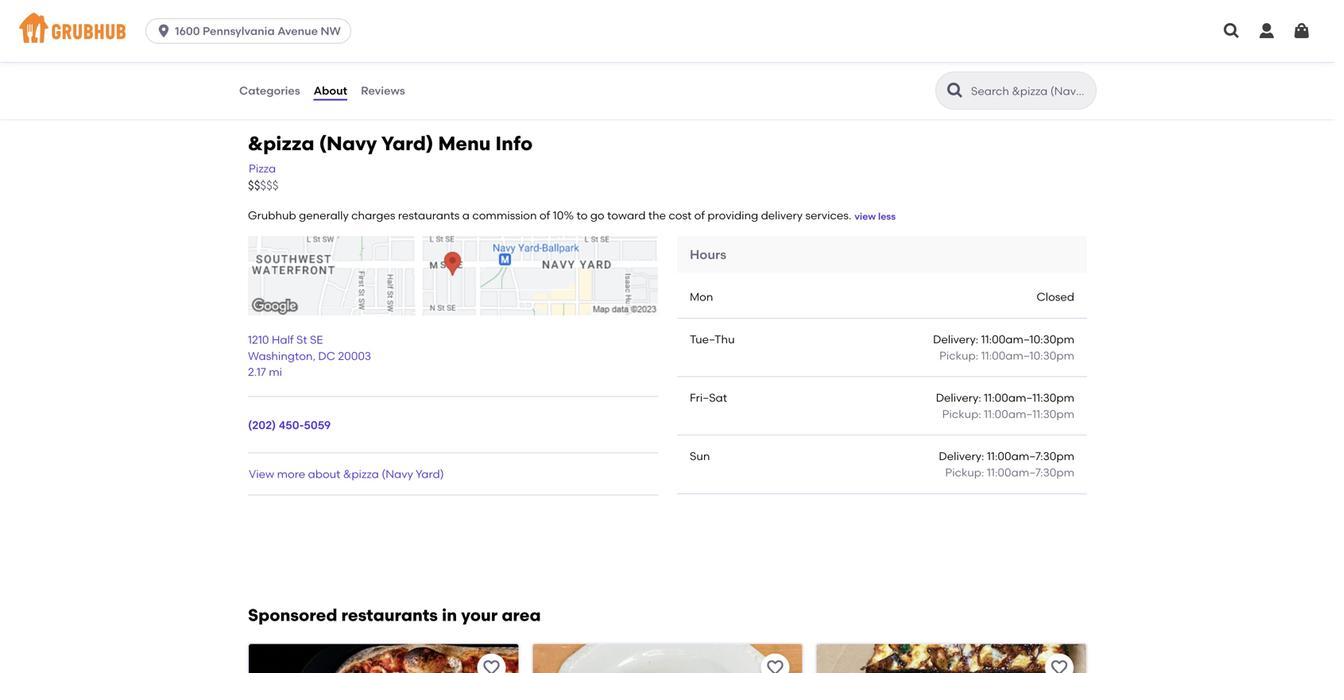 Task type: vqa. For each thing, say whether or not it's contained in the screenshot.


Task type: locate. For each thing, give the bounding box(es) containing it.
washington
[[248, 349, 313, 363]]

0 horizontal spatial of
[[540, 209, 551, 222]]

2 save this restaurant button from the left
[[762, 654, 790, 674]]

&pizza up pizza
[[248, 132, 315, 155]]

&pizza
[[248, 132, 315, 155], [343, 468, 379, 481]]

0 vertical spatial (navy
[[319, 132, 377, 155]]

&pizza right about
[[343, 468, 379, 481]]

pickup:
[[940, 349, 979, 362], [943, 408, 982, 421], [946, 466, 985, 480]]

1 vertical spatial pickup:
[[943, 408, 982, 421]]

delivery: 11:00am–11:30pm
[[937, 391, 1075, 405]]

about
[[308, 468, 341, 481]]

save this restaurant button for minya's pizza logo
[[762, 654, 790, 674]]

providing
[[708, 209, 759, 222]]

delivery: 11:00am–10:30pm
[[934, 333, 1075, 346]]

search icon image
[[946, 81, 965, 100]]

2 vertical spatial delivery:
[[940, 450, 985, 463]]

pickup: down delivery: 11:00am–11:30pm
[[943, 408, 982, 421]]

in
[[442, 606, 457, 626]]

1 horizontal spatial save this restaurant image
[[766, 659, 785, 674]]

svg image
[[1258, 21, 1277, 41], [1293, 21, 1312, 41], [156, 23, 172, 39]]

st
[[297, 333, 307, 347]]

pickup: down delivery: 11:00am–7:30pm
[[946, 466, 985, 480]]

fri–sat
[[690, 391, 728, 405]]

pickup: 11:00am–11:30pm
[[943, 408, 1075, 421]]

of
[[540, 209, 551, 222], [695, 209, 705, 222]]

pickup: for pickup: 11:00am–7:30pm
[[946, 466, 985, 480]]

1 save this restaurant image from the left
[[482, 659, 501, 674]]

1 vertical spatial yard)
[[416, 468, 444, 481]]

restaurants up "&pizza (e street) logo"
[[342, 606, 438, 626]]

0 horizontal spatial (navy
[[319, 132, 377, 155]]

11:00am–11:30pm up pickup: 11:00am–11:30pm
[[985, 391, 1075, 405]]

save this restaurant button
[[477, 654, 506, 674], [762, 654, 790, 674], [1046, 654, 1074, 674]]

save this restaurant image for "&pizza (e street) logo"'s save this restaurant button
[[482, 659, 501, 674]]

1600 pennsylvania avenue nw
[[175, 24, 341, 38]]

1 horizontal spatial (navy
[[382, 468, 413, 481]]

1 vertical spatial delivery:
[[937, 391, 982, 405]]

pickup: down delivery: 11:00am–10:30pm
[[940, 349, 979, 362]]

1 vertical spatial 11:00am–10:30pm
[[982, 349, 1075, 362]]

1 horizontal spatial &pizza
[[343, 468, 379, 481]]

11:00am–11:30pm down delivery: 11:00am–11:30pm
[[985, 408, 1075, 421]]

save this restaurant button for "&pizza (e street) logo"
[[477, 654, 506, 674]]

svg image inside 1600 pennsylvania avenue nw 'button'
[[156, 23, 172, 39]]

11:00am–7:30pm
[[988, 450, 1075, 463], [988, 466, 1075, 480]]

1 vertical spatial (navy
[[382, 468, 413, 481]]

of right cost
[[695, 209, 705, 222]]

about
[[314, 84, 348, 97]]

2 11:00am–7:30pm from the top
[[988, 466, 1075, 480]]

,
[[313, 349, 316, 363]]

10%
[[553, 209, 574, 222]]

dc
[[318, 349, 336, 363]]

restaurants left a
[[398, 209, 460, 222]]

2 11:00am–11:30pm from the top
[[985, 408, 1075, 421]]

5059
[[304, 419, 331, 432]]

delivery: up pickup: 11:00am–11:30pm
[[937, 391, 982, 405]]

to
[[577, 209, 588, 222]]

2 horizontal spatial save this restaurant button
[[1046, 654, 1074, 674]]

0 horizontal spatial svg image
[[156, 23, 172, 39]]

pickup: for pickup: 11:00am–10:30pm
[[940, 349, 979, 362]]

0 vertical spatial 11:00am–7:30pm
[[988, 450, 1075, 463]]

0 horizontal spatial save this restaurant button
[[477, 654, 506, 674]]

1 horizontal spatial of
[[695, 209, 705, 222]]

pizza
[[249, 162, 276, 175]]

view more about &pizza (navy yard)
[[249, 468, 444, 481]]

delivery: up pickup: 11:00am–10:30pm
[[934, 333, 979, 346]]

1 vertical spatial 11:00am–11:30pm
[[985, 408, 1075, 421]]

of left 10%
[[540, 209, 551, 222]]

1 11:00am–10:30pm from the top
[[982, 333, 1075, 346]]

0 horizontal spatial &pizza
[[248, 132, 315, 155]]

view
[[249, 468, 275, 481]]

reviews button
[[360, 62, 406, 119]]

0 vertical spatial pickup:
[[940, 349, 979, 362]]

go
[[591, 209, 605, 222]]

delivery:
[[934, 333, 979, 346], [937, 391, 982, 405], [940, 450, 985, 463]]

the
[[649, 209, 666, 222]]

pickup: 11:00am–10:30pm
[[940, 349, 1075, 362]]

1 save this restaurant button from the left
[[477, 654, 506, 674]]

area
[[502, 606, 541, 626]]

11:00am–10:30pm up pickup: 11:00am–10:30pm
[[982, 333, 1075, 346]]

2 horizontal spatial svg image
[[1293, 21, 1312, 41]]

2 of from the left
[[695, 209, 705, 222]]

avenue
[[278, 24, 318, 38]]

1600
[[175, 24, 200, 38]]

menu
[[438, 132, 491, 155]]

3 save this restaurant button from the left
[[1046, 654, 1074, 674]]

generally
[[299, 209, 349, 222]]

services.
[[806, 209, 852, 222]]

2 vertical spatial pickup:
[[946, 466, 985, 480]]

delivery: for pickup: 11:00am–7:30pm
[[940, 450, 985, 463]]

1 11:00am–11:30pm from the top
[[985, 391, 1075, 405]]

11:00am–11:30pm
[[985, 391, 1075, 405], [985, 408, 1075, 421]]

2 save this restaurant image from the left
[[766, 659, 785, 674]]

sponsored restaurants in your area
[[248, 606, 541, 626]]

your
[[461, 606, 498, 626]]

restaurants
[[398, 209, 460, 222], [342, 606, 438, 626]]

1 vertical spatial &pizza
[[343, 468, 379, 481]]

0 vertical spatial 11:00am–10:30pm
[[982, 333, 1075, 346]]

11:00am–7:30pm up pickup: 11:00am–7:30pm
[[988, 450, 1075, 463]]

0 vertical spatial 11:00am–11:30pm
[[985, 391, 1075, 405]]

11:00am–10:30pm
[[982, 333, 1075, 346], [982, 349, 1075, 362]]

(202)
[[248, 419, 276, 432]]

(navy down about button
[[319, 132, 377, 155]]

11:00am–7:30pm for delivery: 11:00am–7:30pm
[[988, 450, 1075, 463]]

(navy right about
[[382, 468, 413, 481]]

11:00am–7:30pm down delivery: 11:00am–7:30pm
[[988, 466, 1075, 480]]

&pizza (navy yard) menu info
[[248, 132, 533, 155]]

2 11:00am–10:30pm from the top
[[982, 349, 1075, 362]]

1 vertical spatial 11:00am–7:30pm
[[988, 466, 1075, 480]]

1 11:00am–7:30pm from the top
[[988, 450, 1075, 463]]

tue–thu
[[690, 333, 735, 346]]

cost
[[669, 209, 692, 222]]

reviews
[[361, 84, 405, 97]]

1 vertical spatial restaurants
[[342, 606, 438, 626]]

delivery: 11:00am–7:30pm
[[940, 450, 1075, 463]]

0 horizontal spatial save this restaurant image
[[482, 659, 501, 674]]

delivery: up pickup: 11:00am–7:30pm
[[940, 450, 985, 463]]

(202) 450-5059
[[248, 419, 331, 432]]

(navy
[[319, 132, 377, 155], [382, 468, 413, 481]]

0 vertical spatial delivery:
[[934, 333, 979, 346]]

closed
[[1037, 290, 1075, 304]]

1210
[[248, 333, 269, 347]]

save this restaurant image
[[482, 659, 501, 674], [766, 659, 785, 674]]

yard)
[[382, 132, 434, 155], [416, 468, 444, 481]]

1 horizontal spatial save this restaurant button
[[762, 654, 790, 674]]

a
[[463, 209, 470, 222]]

grubhub generally charges restaurants a commission of 10% to go toward the cost of providing delivery services. view less
[[248, 209, 896, 222]]

11:00am–10:30pm down delivery: 11:00am–10:30pm
[[982, 349, 1075, 362]]

11:00am–7:30pm for pickup: 11:00am–7:30pm
[[988, 466, 1075, 480]]

toward
[[608, 209, 646, 222]]



Task type: describe. For each thing, give the bounding box(es) containing it.
motown square pizza logo image
[[817, 645, 1087, 674]]

450-
[[279, 419, 304, 432]]

pickup: 11:00am–7:30pm
[[946, 466, 1075, 480]]

hours
[[690, 247, 727, 263]]

1600 pennsylvania avenue nw button
[[146, 18, 358, 44]]

save this restaurant image for save this restaurant button for minya's pizza logo
[[766, 659, 785, 674]]

11:00am–10:30pm for delivery: 11:00am–10:30pm
[[982, 333, 1075, 346]]

20003
[[338, 349, 371, 363]]

delivery: for pickup: 11:00am–11:30pm
[[937, 391, 982, 405]]

0 vertical spatial restaurants
[[398, 209, 460, 222]]

view less button
[[855, 210, 896, 224]]

2.17
[[248, 365, 266, 379]]

1 horizontal spatial svg image
[[1258, 21, 1277, 41]]

about button
[[313, 62, 348, 119]]

save this restaurant image
[[1050, 659, 1070, 674]]

Search &pizza (Navy Yard) search field
[[970, 83, 1092, 99]]

commission
[[473, 209, 537, 222]]

grubhub
[[248, 209, 296, 222]]

mon
[[690, 290, 714, 304]]

$$
[[248, 179, 260, 193]]

categories button
[[239, 62, 301, 119]]

less
[[879, 211, 896, 222]]

11:00am–11:30pm for pickup: 11:00am–11:30pm
[[985, 408, 1075, 421]]

delivery
[[761, 209, 803, 222]]

0 vertical spatial yard)
[[382, 132, 434, 155]]

1 of from the left
[[540, 209, 551, 222]]

$$$$$
[[248, 179, 279, 193]]

more
[[277, 468, 306, 481]]

save this restaurant button for motown square pizza logo on the right bottom of page
[[1046, 654, 1074, 674]]

delivery: for pickup: 11:00am–10:30pm
[[934, 333, 979, 346]]

0 vertical spatial &pizza
[[248, 132, 315, 155]]

charges
[[352, 209, 396, 222]]

minya's pizza logo image
[[533, 645, 803, 674]]

11:00am–11:30pm for delivery: 11:00am–11:30pm
[[985, 391, 1075, 405]]

nw
[[321, 24, 341, 38]]

svg image
[[1223, 21, 1242, 41]]

sun
[[690, 450, 710, 463]]

sponsored
[[248, 606, 338, 626]]

categories
[[239, 84, 300, 97]]

pennsylvania
[[203, 24, 275, 38]]

&pizza (e street) logo image
[[249, 645, 519, 674]]

pizza button
[[248, 160, 277, 177]]

mi
[[269, 365, 282, 379]]

se
[[310, 333, 323, 347]]

1210 half st se washington , dc 20003 2.17 mi
[[248, 333, 371, 379]]

main navigation navigation
[[0, 0, 1336, 62]]

pickup: for pickup: 11:00am–11:30pm
[[943, 408, 982, 421]]

view
[[855, 211, 876, 222]]

info
[[496, 132, 533, 155]]

half
[[272, 333, 294, 347]]

11:00am–10:30pm for pickup: 11:00am–10:30pm
[[982, 349, 1075, 362]]

(202) 450-5059 button
[[248, 418, 331, 434]]



